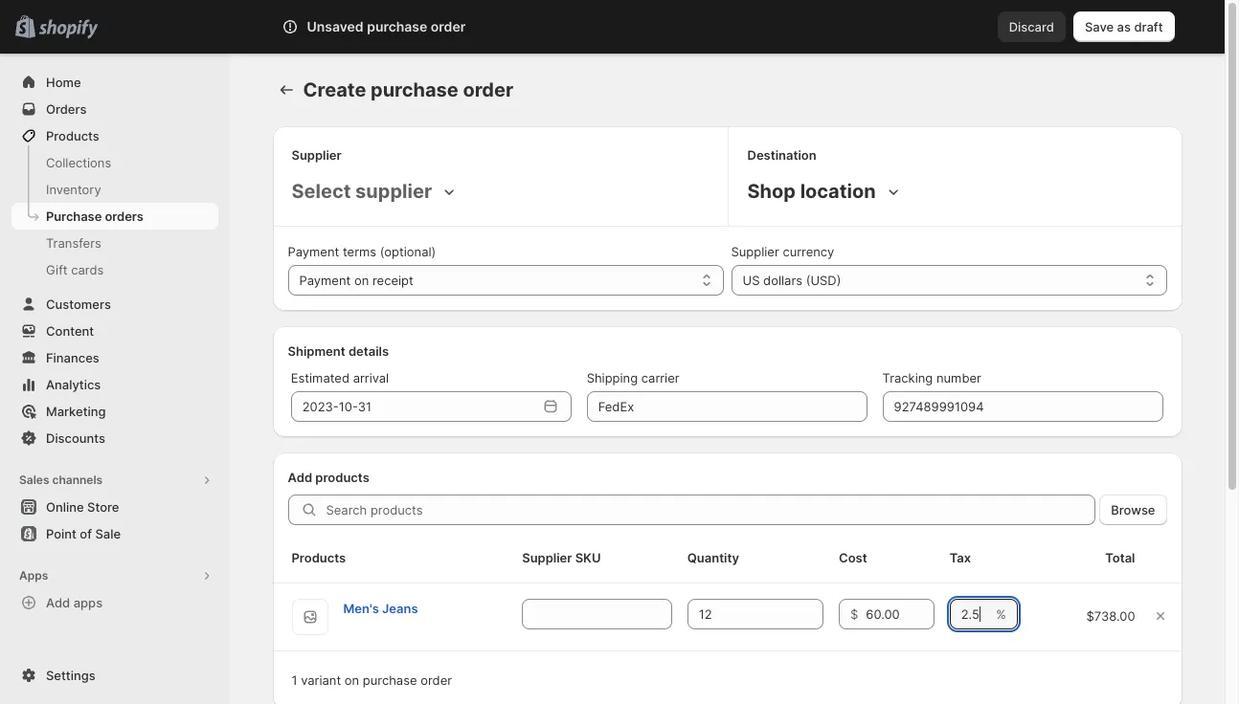 Task type: describe. For each thing, give the bounding box(es) containing it.
point of sale link
[[11, 521, 218, 548]]

gift cards link
[[11, 257, 218, 283]]

customers link
[[11, 291, 218, 318]]

save
[[1085, 19, 1114, 34]]

us
[[743, 273, 760, 288]]

browse button
[[1100, 495, 1167, 526]]

gift cards
[[46, 262, 104, 278]]

orders
[[105, 209, 144, 224]]

$ text field
[[866, 599, 934, 630]]

cost
[[839, 551, 867, 566]]

add for add products
[[288, 470, 312, 485]]

home
[[46, 75, 81, 90]]

collections
[[46, 155, 111, 170]]

0 vertical spatial on
[[354, 273, 369, 288]]

shop location
[[747, 180, 876, 203]]

supplier
[[355, 180, 432, 203]]

purchase orders
[[46, 209, 144, 224]]

channels
[[52, 473, 103, 487]]

analytics
[[46, 377, 101, 393]]

tax
[[950, 551, 971, 566]]

supplier for supplier sku
[[522, 551, 572, 566]]

order for create purchase order
[[463, 79, 513, 102]]

payment for payment on receipt
[[299, 273, 351, 288]]

shop location button
[[744, 176, 906, 207]]

dollars
[[763, 273, 802, 288]]

draft
[[1134, 19, 1163, 34]]

destination
[[747, 147, 816, 163]]

1 variant on purchase order
[[292, 673, 452, 688]]

quantity
[[687, 551, 739, 566]]

shop
[[747, 180, 796, 203]]

select supplier
[[292, 180, 432, 203]]

estimated
[[291, 371, 350, 386]]

shipment details
[[288, 344, 389, 359]]

purchase
[[46, 209, 102, 224]]

online
[[46, 500, 84, 515]]

apps button
[[11, 563, 218, 590]]

%
[[996, 607, 1006, 622]]

add for add apps
[[46, 596, 70, 611]]

location
[[800, 180, 876, 203]]

finances link
[[11, 345, 218, 372]]

arrival
[[353, 371, 389, 386]]

Estimated arrival text field
[[291, 392, 537, 422]]

purchase orders link
[[11, 203, 218, 230]]

finances
[[46, 350, 99, 366]]

shipping
[[587, 371, 638, 386]]

Tracking number text field
[[882, 392, 1163, 422]]

Shipping carrier text field
[[587, 392, 867, 422]]

gift
[[46, 262, 68, 278]]

total
[[1105, 551, 1135, 566]]

Search products text field
[[326, 495, 1096, 526]]

search button
[[335, 11, 890, 42]]

(usd)
[[806, 273, 841, 288]]

analytics link
[[11, 372, 218, 398]]

content link
[[11, 318, 218, 345]]

purchase for create
[[371, 79, 458, 102]]

currency
[[783, 244, 834, 260]]

orders link
[[11, 96, 218, 123]]

products
[[315, 470, 369, 485]]

men's jeans
[[343, 601, 418, 617]]

save as draft button
[[1073, 11, 1174, 42]]

inventory link
[[11, 176, 218, 203]]

settings
[[46, 668, 95, 684]]

order for unsaved purchase order
[[431, 18, 466, 34]]

number
[[936, 371, 981, 386]]

jeans
[[382, 601, 418, 617]]

0 horizontal spatial products
[[46, 128, 99, 144]]

1 vertical spatial on
[[345, 673, 359, 688]]

transfers
[[46, 236, 101, 251]]

discard
[[1009, 19, 1054, 34]]

settings link
[[11, 663, 218, 689]]

discounts link
[[11, 425, 218, 452]]

shipment
[[288, 344, 345, 359]]

men's jeans link
[[343, 601, 418, 617]]



Task type: vqa. For each thing, say whether or not it's contained in the screenshot.
the rightmost Upload files button
no



Task type: locate. For each thing, give the bounding box(es) containing it.
shipping carrier
[[587, 371, 679, 386]]

add left products
[[288, 470, 312, 485]]

payment terms (optional)
[[288, 244, 436, 260]]

payment left terms
[[288, 244, 339, 260]]

search
[[366, 19, 407, 34]]

online store button
[[0, 494, 230, 521]]

on down payment terms (optional)
[[354, 273, 369, 288]]

purchase right unsaved
[[367, 18, 427, 34]]

add
[[288, 470, 312, 485], [46, 596, 70, 611]]

variant
[[301, 673, 341, 688]]

payment for payment terms (optional)
[[288, 244, 339, 260]]

add inside button
[[46, 596, 70, 611]]

estimated arrival
[[291, 371, 389, 386]]

0 horizontal spatial supplier
[[292, 147, 342, 163]]

on right variant
[[345, 673, 359, 688]]

products up men's
[[292, 551, 346, 566]]

orders
[[46, 102, 87, 117]]

apps
[[73, 596, 103, 611]]

home link
[[11, 69, 218, 96]]

1 vertical spatial products
[[292, 551, 346, 566]]

content
[[46, 324, 94, 339]]

create
[[303, 79, 366, 102]]

supplier for supplier
[[292, 147, 342, 163]]

sales channels button
[[11, 467, 218, 494]]

apps
[[19, 569, 48, 583]]

point of sale
[[46, 527, 121, 542]]

receipt
[[372, 273, 413, 288]]

shopify image
[[39, 20, 98, 39]]

supplier up select
[[292, 147, 342, 163]]

2 vertical spatial supplier
[[522, 551, 572, 566]]

supplier left the sku
[[522, 551, 572, 566]]

discard link
[[997, 11, 1066, 42]]

point
[[46, 527, 77, 542]]

tracking number
[[882, 371, 981, 386]]

sales channels
[[19, 473, 103, 487]]

(optional)
[[380, 244, 436, 260]]

supplier for supplier currency
[[731, 244, 779, 260]]

create purchase order
[[303, 79, 513, 102]]

supplier up us
[[731, 244, 779, 260]]

as
[[1117, 19, 1131, 34]]

tracking
[[882, 371, 933, 386]]

supplier sku
[[522, 551, 601, 566]]

1 vertical spatial order
[[463, 79, 513, 102]]

add left apps
[[46, 596, 70, 611]]

terms
[[343, 244, 376, 260]]

sale
[[95, 527, 121, 542]]

add apps
[[46, 596, 103, 611]]

None text field
[[522, 599, 672, 630]]

online store
[[46, 500, 119, 515]]

collections link
[[11, 149, 218, 176]]

us dollars (usd)
[[743, 273, 841, 288]]

on
[[354, 273, 369, 288], [345, 673, 359, 688]]

browse
[[1111, 503, 1155, 518]]

add products
[[288, 470, 369, 485]]

inventory
[[46, 182, 101, 197]]

0 vertical spatial payment
[[288, 244, 339, 260]]

1 horizontal spatial add
[[288, 470, 312, 485]]

0 vertical spatial order
[[431, 18, 466, 34]]

$738.00
[[1086, 609, 1135, 624]]

purchase right variant
[[363, 673, 417, 688]]

online store link
[[11, 494, 218, 521]]

payment
[[288, 244, 339, 260], [299, 273, 351, 288]]

store
[[87, 500, 119, 515]]

customers
[[46, 297, 111, 312]]

unsaved
[[307, 18, 364, 34]]

supplier
[[292, 147, 342, 163], [731, 244, 779, 260], [522, 551, 572, 566]]

0 vertical spatial supplier
[[292, 147, 342, 163]]

of
[[80, 527, 92, 542]]

discounts
[[46, 431, 105, 446]]

details
[[348, 344, 389, 359]]

select supplier button
[[288, 176, 463, 207]]

0 vertical spatial add
[[288, 470, 312, 485]]

1 horizontal spatial products
[[292, 551, 346, 566]]

0 horizontal spatial add
[[46, 596, 70, 611]]

sales
[[19, 473, 49, 487]]

0 vertical spatial products
[[46, 128, 99, 144]]

None number field
[[687, 599, 795, 630]]

products
[[46, 128, 99, 144], [292, 551, 346, 566]]

products link
[[11, 123, 218, 149]]

% text field
[[950, 599, 992, 630]]

select
[[292, 180, 351, 203]]

add apps button
[[11, 590, 218, 617]]

unsaved purchase order
[[307, 18, 466, 34]]

men's
[[343, 601, 379, 617]]

point of sale button
[[0, 521, 230, 548]]

$
[[850, 607, 858, 622]]

1 vertical spatial purchase
[[371, 79, 458, 102]]

payment on receipt
[[299, 273, 413, 288]]

1 horizontal spatial supplier
[[522, 551, 572, 566]]

products up collections
[[46, 128, 99, 144]]

supplier currency
[[731, 244, 834, 260]]

1 vertical spatial add
[[46, 596, 70, 611]]

1
[[292, 673, 297, 688]]

payment down terms
[[299, 273, 351, 288]]

1 vertical spatial supplier
[[731, 244, 779, 260]]

purchase for unsaved
[[367, 18, 427, 34]]

sku
[[575, 551, 601, 566]]

2 vertical spatial order
[[421, 673, 452, 688]]

2 horizontal spatial supplier
[[731, 244, 779, 260]]

purchase down search
[[371, 79, 458, 102]]

transfers link
[[11, 230, 218, 257]]

2 vertical spatial purchase
[[363, 673, 417, 688]]

0 vertical spatial purchase
[[367, 18, 427, 34]]

cards
[[71, 262, 104, 278]]

1 vertical spatial payment
[[299, 273, 351, 288]]

marketing link
[[11, 398, 218, 425]]



